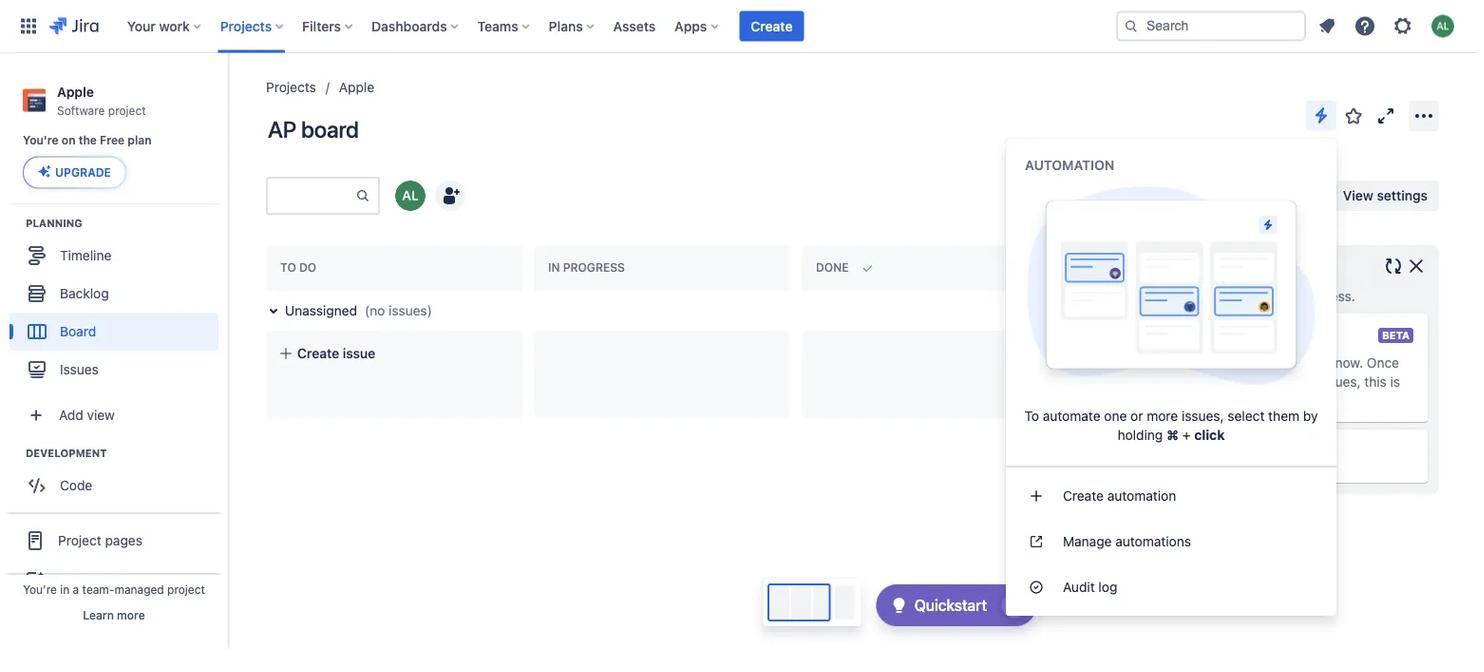 Task type: describe. For each thing, give the bounding box(es) containing it.
apple software project
[[57, 84, 146, 117]]

you're on the free plan
[[23, 134, 152, 147]]

plans button
[[543, 11, 602, 41]]

projects for projects popup button
[[220, 18, 272, 34]]

add people image
[[439, 184, 462, 207]]

automation
[[1026, 157, 1115, 173]]

shortcut
[[86, 572, 138, 588]]

board insights
[[1094, 257, 1195, 275]]

add shortcut
[[58, 572, 138, 588]]

work inside popup button
[[159, 18, 190, 34]]

appswitcher icon image
[[17, 15, 40, 38]]

insights button
[[1207, 181, 1302, 211]]

projects link
[[266, 76, 316, 99]]

automations
[[1116, 534, 1192, 549]]

you
[[1102, 374, 1124, 390]]

add view
[[59, 407, 115, 422]]

ap
[[268, 116, 297, 143]]

flagged
[[1269, 374, 1316, 390]]

learn more for bottommost learn more button
[[83, 608, 145, 622]]

settings
[[1378, 188, 1429, 203]]

to automate one or more issues, select them by holding
[[1025, 408, 1319, 443]]

unassigned
[[285, 303, 357, 318]]

0 vertical spatial by
[[1073, 189, 1086, 202]]

manage
[[1064, 534, 1113, 549]]

more for the rightmost learn more button
[[1283, 393, 1315, 409]]

⌘
[[1167, 427, 1180, 443]]

teams
[[478, 18, 519, 34]]

work inside "board insights" dialog
[[1251, 288, 1280, 304]]

apple lee image
[[395, 181, 426, 211]]

plans
[[549, 18, 583, 34]]

development group
[[10, 445, 227, 510]]

on
[[62, 134, 76, 147]]

⌘ + click
[[1167, 427, 1226, 443]]

or inside to automate one or more issues, select them by holding
[[1131, 408, 1144, 424]]

assets link
[[608, 11, 662, 41]]

refresh insights panel image
[[1383, 255, 1406, 278]]

right
[[1304, 355, 1332, 371]]

add shortcut button
[[8, 561, 221, 599]]

create issue
[[297, 345, 376, 361]]

to do
[[280, 261, 317, 274]]

automation
[[1108, 488, 1177, 504]]

apple link
[[339, 76, 375, 99]]

issues for attention
[[1102, 326, 1239, 344]]

to
[[1144, 288, 1156, 304]]

holding
[[1118, 427, 1164, 443]]

ap board
[[268, 116, 359, 143]]

the
[[79, 134, 97, 147]]

automations menu button icon image
[[1311, 104, 1334, 127]]

filters button
[[297, 11, 360, 41]]

progress
[[563, 261, 625, 274]]

enter full screen image
[[1375, 105, 1398, 127]]

upgrade button
[[24, 157, 125, 188]]

insights
[[1140, 257, 1195, 275]]

now.
[[1336, 355, 1364, 371]]

there are no issues for attention right now. once you have stuck, blocked or flagged issues, this is where you'll find them.
[[1102, 355, 1401, 409]]

(no
[[365, 303, 385, 318]]

with
[[1191, 288, 1216, 304]]

planning
[[26, 217, 82, 229]]

Search field
[[1117, 11, 1307, 41]]

you're for you're on the free plan
[[23, 134, 59, 147]]

your
[[1220, 288, 1247, 304]]

sidebar navigation image
[[207, 76, 249, 114]]

development
[[26, 447, 107, 459]]

create for create issue
[[297, 345, 339, 361]]

no
[[1164, 355, 1179, 371]]

group containing create automation
[[1007, 466, 1337, 616]]

attention inside there are no issues for attention right now. once you have stuck, blocked or flagged issues, this is where you'll find them.
[[1246, 355, 1300, 371]]

create button
[[740, 11, 805, 41]]

code link
[[10, 466, 219, 504]]

managed
[[114, 583, 164, 596]]

have
[[1127, 374, 1156, 390]]

stuck,
[[1160, 374, 1197, 390]]

1 vertical spatial learn more button
[[83, 607, 145, 623]]

banner containing your work
[[0, 0, 1478, 53]]

timeline
[[60, 247, 112, 263]]

insights image
[[1214, 184, 1237, 207]]

dismiss quickstart image
[[1000, 590, 1030, 621]]

upgrade
[[55, 166, 111, 179]]

manage automations
[[1064, 534, 1192, 549]]

you'll
[[1143, 393, 1175, 409]]

software
[[57, 103, 105, 117]]

there
[[1102, 355, 1137, 371]]

up
[[1125, 288, 1140, 304]]

team-
[[82, 583, 114, 596]]

your work button
[[121, 11, 209, 41]]

timeline link
[[10, 236, 219, 274]]

automate
[[1043, 408, 1101, 424]]

quickstart
[[915, 596, 988, 614]]

unassigned (no issues)
[[285, 303, 432, 318]]

board for board insights
[[1094, 257, 1136, 275]]

issues
[[1183, 355, 1221, 371]]

more for bottommost learn more button
[[117, 608, 145, 622]]

create issue button
[[271, 336, 518, 371]]

apple for apple software project
[[57, 84, 94, 99]]

learn for bottommost learn more button
[[83, 608, 114, 622]]

0 vertical spatial for
[[1151, 326, 1171, 344]]

issues)
[[389, 303, 432, 318]]

click
[[1195, 427, 1226, 443]]

pages
[[105, 532, 142, 548]]

add for add shortcut
[[58, 572, 82, 588]]

learn more for the rightmost learn more button
[[1244, 393, 1315, 409]]

board
[[301, 116, 359, 143]]



Task type: vqa. For each thing, say whether or not it's contained in the screenshot.
Starred Select the star icon next to your queues to add them here.
no



Task type: locate. For each thing, give the bounding box(es) containing it.
create up manage
[[1064, 488, 1104, 504]]

primary element
[[11, 0, 1117, 53]]

Search this board text field
[[268, 179, 355, 213]]

planning image
[[3, 211, 26, 234]]

attention up flagged
[[1246, 355, 1300, 371]]

jira image
[[49, 15, 99, 38], [49, 15, 99, 38]]

backlog link
[[10, 274, 219, 312]]

audit log link
[[1007, 565, 1337, 610]]

project pages link
[[8, 519, 221, 561]]

or up holding
[[1131, 408, 1144, 424]]

0 vertical spatial learn
[[1244, 393, 1280, 409]]

learn more down flagged
[[1244, 393, 1315, 409]]

apps button
[[669, 11, 726, 41]]

1 you're from the top
[[23, 134, 59, 147]]

apple up the software
[[57, 84, 94, 99]]

for
[[1151, 326, 1171, 344], [1225, 355, 1242, 371]]

or
[[1253, 374, 1265, 390], [1131, 408, 1144, 424]]

your profile and settings image
[[1432, 15, 1455, 38]]

project pages
[[58, 532, 142, 548]]

them
[[1269, 408, 1300, 424]]

2 vertical spatial create
[[1064, 488, 1104, 504]]

1 horizontal spatial attention
[[1246, 355, 1300, 371]]

0 horizontal spatial project
[[108, 103, 146, 117]]

star ap board image
[[1343, 105, 1366, 127]]

1 horizontal spatial work
[[1251, 288, 1280, 304]]

or inside there are no issues for attention right now. once you have stuck, blocked or flagged issues, this is where you'll find them.
[[1253, 374, 1265, 390]]

apple
[[339, 79, 375, 95], [57, 84, 94, 99]]

attention
[[1174, 326, 1239, 344], [1246, 355, 1300, 371]]

board insights dialog
[[1079, 245, 1440, 494]]

view
[[1344, 188, 1374, 203]]

projects button
[[215, 11, 291, 41]]

learn down flagged
[[1244, 393, 1280, 409]]

board inside dialog
[[1094, 257, 1136, 275]]

filters
[[302, 18, 341, 34]]

2 horizontal spatial more
[[1283, 393, 1315, 409]]

issues inside planning 'group'
[[60, 361, 99, 377]]

1 vertical spatial issues
[[60, 361, 99, 377]]

0 horizontal spatial apple
[[57, 84, 94, 99]]

apple for apple
[[339, 79, 375, 95]]

0 vertical spatial create
[[751, 18, 793, 34]]

0 vertical spatial projects
[[220, 18, 272, 34]]

for up blocked
[[1225, 355, 1242, 371]]

create inside primary element
[[751, 18, 793, 34]]

1 horizontal spatial group
[[1007, 466, 1337, 616]]

1 horizontal spatial for
[[1225, 355, 1242, 371]]

0 horizontal spatial learn
[[83, 608, 114, 622]]

work
[[159, 18, 190, 34], [1251, 288, 1280, 304]]

1 vertical spatial create
[[297, 345, 339, 361]]

group
[[1032, 189, 1070, 202]]

or left flagged
[[1253, 374, 1265, 390]]

give feedback
[[1136, 448, 1226, 464]]

are
[[1141, 355, 1160, 371]]

for inside there are no issues for attention right now. once you have stuck, blocked or flagged issues, this is where you'll find them.
[[1225, 355, 1242, 371]]

issues, up click
[[1182, 408, 1225, 424]]

by
[[1073, 189, 1086, 202], [1304, 408, 1319, 424]]

where
[[1102, 393, 1139, 409]]

you're left a
[[23, 583, 57, 596]]

select
[[1228, 408, 1265, 424]]

2 you're from the top
[[23, 583, 57, 596]]

assets
[[614, 18, 656, 34]]

0 vertical spatial attention
[[1174, 326, 1239, 344]]

0 vertical spatial to
[[280, 261, 296, 274]]

to inside to automate one or more issues, select them by holding
[[1025, 408, 1040, 424]]

in
[[548, 261, 560, 274]]

projects inside popup button
[[220, 18, 272, 34]]

0 vertical spatial learn more
[[1244, 393, 1315, 409]]

0 vertical spatial or
[[1253, 374, 1265, 390]]

do
[[299, 261, 317, 274]]

stay up to date with your work in progress.
[[1094, 288, 1356, 304]]

create for create
[[751, 18, 793, 34]]

group containing project pages
[[8, 512, 221, 647]]

1 vertical spatial board
[[60, 323, 96, 339]]

in left a
[[60, 583, 70, 596]]

for up are
[[1151, 326, 1171, 344]]

to
[[280, 261, 296, 274], [1025, 408, 1040, 424]]

learn more button down you're in a team-managed project
[[83, 607, 145, 623]]

0 horizontal spatial for
[[1151, 326, 1171, 344]]

settings image
[[1392, 15, 1415, 38]]

check image
[[888, 594, 911, 617]]

1 horizontal spatial apple
[[339, 79, 375, 95]]

blocked
[[1201, 374, 1249, 390]]

quickstart button
[[877, 585, 1037, 626]]

0 vertical spatial learn more button
[[1244, 392, 1315, 411]]

1 vertical spatial or
[[1131, 408, 1144, 424]]

done
[[816, 261, 849, 274]]

board inside 'link'
[[60, 323, 96, 339]]

1 vertical spatial in
[[60, 583, 70, 596]]

add for add view
[[59, 407, 83, 422]]

add view button
[[11, 396, 217, 434]]

a
[[73, 583, 79, 596]]

1 vertical spatial issues,
[[1182, 408, 1225, 424]]

0 vertical spatial add
[[59, 407, 83, 422]]

is
[[1391, 374, 1401, 390]]

0 vertical spatial in
[[1284, 288, 1295, 304]]

1 vertical spatial projects
[[266, 79, 316, 95]]

1 vertical spatial project
[[167, 583, 205, 596]]

1 horizontal spatial by
[[1304, 408, 1319, 424]]

issues
[[1102, 326, 1147, 344], [60, 361, 99, 377]]

add inside popup button
[[59, 407, 83, 422]]

you're for you're in a team-managed project
[[23, 583, 57, 596]]

0 vertical spatial board
[[1094, 257, 1136, 275]]

project inside apple software project
[[108, 103, 146, 117]]

more inside "board insights" dialog
[[1283, 393, 1315, 409]]

more down managed
[[117, 608, 145, 622]]

issues up there
[[1102, 326, 1147, 344]]

projects up ap on the left of the page
[[266, 79, 316, 95]]

projects up sidebar navigation image
[[220, 18, 272, 34]]

0 horizontal spatial in
[[60, 583, 70, 596]]

1 horizontal spatial more
[[1147, 408, 1179, 424]]

more down flagged
[[1283, 393, 1315, 409]]

view
[[87, 407, 115, 422]]

you're left on
[[23, 134, 59, 147]]

learn
[[1244, 393, 1280, 409], [83, 608, 114, 622]]

backlog
[[60, 285, 109, 301]]

you're in a team-managed project
[[23, 583, 205, 596]]

1 vertical spatial work
[[1251, 288, 1280, 304]]

give feedback button
[[1102, 441, 1417, 471]]

learn down team-
[[83, 608, 114, 622]]

group by
[[1032, 189, 1086, 202]]

give
[[1136, 448, 1164, 464]]

learn inside "board insights" dialog
[[1244, 393, 1280, 409]]

by right them
[[1304, 408, 1319, 424]]

1 vertical spatial add
[[58, 572, 82, 588]]

create
[[751, 18, 793, 34], [297, 345, 339, 361], [1064, 488, 1104, 504]]

0 horizontal spatial group
[[8, 512, 221, 647]]

development image
[[3, 441, 26, 464]]

group
[[1007, 466, 1337, 616], [8, 512, 221, 647]]

1 vertical spatial learn
[[83, 608, 114, 622]]

plan
[[128, 134, 152, 147]]

board down backlog
[[60, 323, 96, 339]]

manage automations link
[[1007, 519, 1337, 565]]

0 horizontal spatial create
[[297, 345, 339, 361]]

in
[[1284, 288, 1295, 304], [60, 583, 70, 596]]

1 horizontal spatial in
[[1284, 288, 1295, 304]]

1 horizontal spatial learn
[[1244, 393, 1280, 409]]

more up '⌘'
[[1147, 408, 1179, 424]]

1 vertical spatial learn more
[[83, 608, 145, 622]]

0 horizontal spatial attention
[[1174, 326, 1239, 344]]

1 horizontal spatial or
[[1253, 374, 1265, 390]]

create for create automation
[[1064, 488, 1104, 504]]

0 vertical spatial work
[[159, 18, 190, 34]]

create left issue
[[297, 345, 339, 361]]

0 horizontal spatial or
[[1131, 408, 1144, 424]]

1 vertical spatial by
[[1304, 408, 1319, 424]]

add
[[59, 407, 83, 422], [58, 572, 82, 588]]

1 vertical spatial attention
[[1246, 355, 1300, 371]]

0 vertical spatial you're
[[23, 134, 59, 147]]

learn more button down flagged
[[1244, 392, 1315, 411]]

add inside button
[[58, 572, 82, 588]]

add left "view"
[[59, 407, 83, 422]]

create right "apps" dropdown button
[[751, 18, 793, 34]]

planning group
[[10, 215, 227, 394]]

view settings button
[[1310, 181, 1440, 211]]

free
[[100, 134, 125, 147]]

1 horizontal spatial to
[[1025, 408, 1040, 424]]

attention up "issues" on the bottom right of the page
[[1174, 326, 1239, 344]]

0 horizontal spatial by
[[1073, 189, 1086, 202]]

projects
[[220, 18, 272, 34], [266, 79, 316, 95]]

board up stay
[[1094, 257, 1136, 275]]

banner
[[0, 0, 1478, 53]]

learn more inside "board insights" dialog
[[1244, 393, 1315, 409]]

more image
[[1413, 105, 1436, 127]]

+
[[1183, 427, 1191, 443]]

view settings
[[1344, 188, 1429, 203]]

issues up add view
[[60, 361, 99, 377]]

issues, inside to automate one or more issues, select them by holding
[[1182, 408, 1225, 424]]

in left 'progress.'
[[1284, 288, 1295, 304]]

project
[[58, 532, 101, 548]]

1 horizontal spatial project
[[167, 583, 205, 596]]

1 vertical spatial for
[[1225, 355, 1242, 371]]

0 horizontal spatial work
[[159, 18, 190, 34]]

learn more down you're in a team-managed project
[[83, 608, 145, 622]]

0 horizontal spatial issues,
[[1182, 408, 1225, 424]]

0 horizontal spatial learn more button
[[83, 607, 145, 623]]

by inside to automate one or more issues, select them by holding
[[1304, 408, 1319, 424]]

progress.
[[1298, 288, 1356, 304]]

close insights panel image
[[1406, 255, 1429, 278]]

add down project
[[58, 572, 82, 588]]

to left automate
[[1025, 408, 1040, 424]]

1 horizontal spatial board
[[1094, 257, 1136, 275]]

more
[[1283, 393, 1315, 409], [1147, 408, 1179, 424], [117, 608, 145, 622]]

notifications image
[[1316, 15, 1339, 38]]

apple up board
[[339, 79, 375, 95]]

issues, inside there are no issues for attention right now. once you have stuck, blocked or flagged issues, this is where you'll find them.
[[1319, 374, 1362, 390]]

1 vertical spatial you're
[[23, 583, 57, 596]]

create inside "link"
[[1064, 488, 1104, 504]]

0 horizontal spatial issues
[[60, 361, 99, 377]]

more inside to automate one or more issues, select them by holding
[[1147, 408, 1179, 424]]

apple inside apple software project
[[57, 84, 94, 99]]

them.
[[1206, 393, 1241, 409]]

0 horizontal spatial board
[[60, 323, 96, 339]]

projects for projects link
[[266, 79, 316, 95]]

in progress
[[548, 261, 625, 274]]

to left do
[[280, 261, 296, 274]]

2 horizontal spatial create
[[1064, 488, 1104, 504]]

1 horizontal spatial create
[[751, 18, 793, 34]]

0 vertical spatial issues,
[[1319, 374, 1362, 390]]

audit log
[[1064, 579, 1118, 595]]

0 horizontal spatial learn more
[[83, 608, 145, 622]]

1 horizontal spatial learn more
[[1244, 393, 1315, 409]]

code
[[60, 477, 92, 493]]

board for board
[[60, 323, 96, 339]]

dashboards button
[[366, 11, 466, 41]]

issues for issues
[[60, 361, 99, 377]]

teams button
[[472, 11, 538, 41]]

0 horizontal spatial more
[[117, 608, 145, 622]]

in inside dialog
[[1284, 288, 1295, 304]]

1 horizontal spatial learn more button
[[1244, 392, 1315, 411]]

1 horizontal spatial issues
[[1102, 326, 1147, 344]]

project up plan
[[108, 103, 146, 117]]

0 vertical spatial project
[[108, 103, 146, 117]]

once
[[1368, 355, 1400, 371]]

create automation link
[[1007, 473, 1337, 519]]

issues link
[[10, 350, 219, 388]]

learn for the rightmost learn more button
[[1244, 393, 1280, 409]]

1 horizontal spatial issues,
[[1319, 374, 1362, 390]]

to for to do
[[280, 261, 296, 274]]

beta
[[1383, 329, 1411, 342]]

by right the group
[[1073, 189, 1086, 202]]

issues, down 'now.' at right
[[1319, 374, 1362, 390]]

issues inside "board insights" dialog
[[1102, 326, 1147, 344]]

issues for issues for attention
[[1102, 326, 1147, 344]]

help image
[[1354, 15, 1377, 38]]

date
[[1160, 288, 1187, 304]]

0 vertical spatial issues
[[1102, 326, 1147, 344]]

audit
[[1064, 579, 1096, 595]]

board link
[[10, 312, 219, 350]]

1 vertical spatial to
[[1025, 408, 1040, 424]]

project right managed
[[167, 583, 205, 596]]

search image
[[1124, 19, 1140, 34]]

log
[[1099, 579, 1118, 595]]

0 horizontal spatial to
[[280, 261, 296, 274]]

stay
[[1094, 288, 1121, 304]]

to for to automate one or more issues, select them by holding
[[1025, 408, 1040, 424]]



